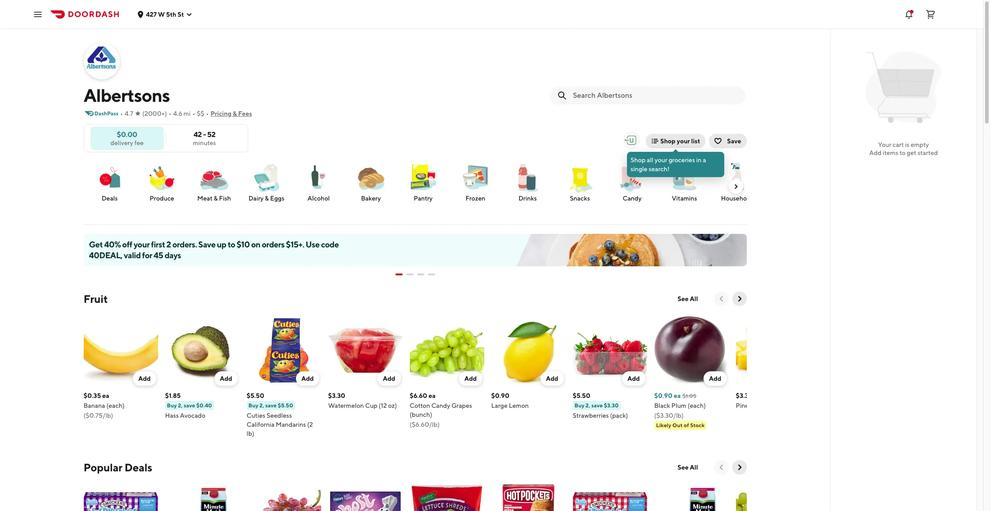 Task type: describe. For each thing, give the bounding box(es) containing it.
& for dairy & eggs
[[265, 195, 269, 202]]

$10
[[237, 240, 250, 249]]

dairy
[[249, 195, 264, 202]]

started
[[918, 149, 938, 156]]

$1.85 buy 2, save $0.40 hass avocado
[[165, 392, 212, 419]]

427
[[146, 11, 157, 18]]

meat & fish image
[[198, 161, 230, 194]]

strawberries
[[573, 412, 609, 419]]

(12 for $3.30 pineapple cup (12 oz)
[[780, 402, 788, 409]]

5th
[[166, 11, 176, 18]]

cuties seedless california mandarins (2 lb) image
[[247, 313, 321, 388]]

2, for hass
[[178, 402, 183, 409]]

save for (pack)
[[592, 402, 603, 409]]

out
[[673, 422, 683, 429]]

next image
[[733, 183, 740, 190]]

household
[[721, 195, 753, 202]]

add for strawberries (pack)
[[628, 375, 640, 382]]

$0.90 ea $1.05 black plum (each) ($3.30/lb) likely out of stock
[[655, 392, 706, 429]]

household image
[[721, 161, 753, 194]]

likely
[[656, 422, 672, 429]]

save for avocado
[[184, 402, 195, 409]]

$15+.
[[286, 240, 304, 249]]

40%
[[104, 240, 121, 249]]

snacks image
[[564, 161, 596, 194]]

signature farms lettuce shreds (8 oz) image
[[410, 482, 484, 511]]

dairy & eggs
[[249, 195, 284, 202]]

mandarins
[[276, 421, 306, 428]]

to inside get 40% off your first 2 orders. save up to $10 on orders $15+.  use code 40deal, valid for 45 days
[[228, 240, 235, 249]]

avocado
[[180, 412, 206, 419]]

$3.30 for $3.30 watermelon cup (12 oz)
[[328, 392, 345, 399]]

$3.30 pineapple cup (12 oz)
[[736, 392, 798, 409]]

st
[[178, 11, 184, 18]]

bakery image
[[355, 161, 387, 194]]

0 items, open order cart image
[[926, 9, 936, 20]]

empty retail cart image
[[862, 45, 946, 130]]

large lemon image
[[491, 313, 566, 388]]

pricing
[[211, 110, 232, 117]]

popular
[[84, 461, 122, 474]]

($3.30/lb)
[[655, 412, 684, 419]]

shop your list button
[[646, 134, 706, 148]]

427 w 5th st
[[146, 11, 184, 18]]

& for meat & fish
[[214, 195, 218, 202]]

(pack)
[[610, 412, 628, 419]]

$1.85
[[165, 392, 181, 399]]

bakery link
[[349, 161, 394, 203]]

vitamins image
[[669, 161, 701, 194]]

cart
[[893, 141, 904, 148]]

0 vertical spatial deals
[[102, 195, 118, 202]]

pantry image
[[407, 161, 440, 194]]

groceries
[[669, 156, 695, 164]]

of
[[684, 422, 689, 429]]

black
[[655, 402, 670, 409]]

red seedless grapes (bunch) image
[[247, 482, 321, 511]]

bakery
[[361, 195, 381, 202]]

on
[[251, 240, 260, 249]]

a
[[703, 156, 706, 164]]

$3.30 inside $5.50 buy 2, save $3.30 strawberries (pack)
[[604, 402, 619, 409]]

all for popular deals
[[690, 464, 698, 471]]

$0.90 large lemon
[[491, 392, 529, 409]]

valid
[[124, 251, 141, 260]]

albertsons image
[[84, 44, 119, 78]]

deals image
[[94, 161, 126, 194]]

see for popular deals
[[678, 464, 689, 471]]

4.6
[[173, 110, 182, 117]]

pillsbury ready to bake sugar cookie ghost shape dough (20 ct) image
[[328, 482, 403, 511]]

$0.90 for $0.90 large lemon
[[491, 392, 510, 399]]

42
[[194, 130, 202, 139]]

fish
[[219, 195, 231, 202]]

minute maid fruit punch juice (59 oz) image
[[165, 482, 240, 511]]

off
[[122, 240, 132, 249]]

watermelon cup (12 oz) image
[[328, 313, 403, 388]]

427 w 5th st button
[[137, 11, 193, 18]]

alcohol
[[308, 195, 330, 202]]

banana (each) image
[[84, 313, 158, 388]]

$0.90 for $0.90 ea $1.05 black plum (each) ($3.30/lb) likely out of stock
[[655, 392, 673, 399]]

(12 for $3.30 watermelon cup (12 oz)
[[379, 402, 387, 409]]

alcohol image
[[303, 161, 335, 193]]

candy image
[[616, 161, 649, 194]]

drinks link
[[505, 161, 550, 203]]

add for hass avocado
[[220, 375, 232, 382]]

$5.50 buy 2, save $3.30 strawberries (pack)
[[573, 392, 628, 419]]

2, for cuties
[[260, 402, 264, 409]]

fees
[[238, 110, 252, 117]]

popular deals
[[84, 461, 152, 474]]

days
[[165, 251, 181, 260]]

mi
[[184, 110, 191, 117]]

stock
[[690, 422, 705, 429]]

($6.60/lb)
[[410, 421, 440, 428]]

get
[[907, 149, 917, 156]]

frozen
[[466, 195, 486, 202]]

cup for pineapple
[[766, 402, 779, 409]]

your cart is empty add items to get started
[[870, 141, 938, 156]]

frozen link
[[453, 161, 498, 203]]

$6.60
[[410, 392, 427, 399]]

2, for strawberries
[[586, 402, 590, 409]]

get 40% off your first 2 orders. save up to $10 on orders $15+.  use code 40deal, valid for 45 days
[[89, 240, 339, 260]]

52
[[207, 130, 216, 139]]

candy link
[[610, 161, 655, 203]]

2 • from the left
[[169, 110, 171, 117]]

all
[[647, 156, 654, 164]]

$5.50 for strawberries
[[573, 392, 591, 399]]

1 horizontal spatial &
[[233, 110, 237, 117]]

see all link for popular deals
[[673, 460, 704, 475]]

cup for watermelon
[[365, 402, 378, 409]]

pantry link
[[401, 161, 446, 203]]

1 • from the left
[[120, 110, 123, 117]]

shop for shop your list
[[661, 137, 676, 145]]

see all for popular deals
[[678, 464, 698, 471]]

hass avocado image
[[165, 313, 240, 388]]

dairy & eggs image
[[250, 161, 283, 194]]

meat & fish
[[197, 195, 231, 202]]

40deal,
[[89, 251, 122, 260]]



Task type: locate. For each thing, give the bounding box(es) containing it.
0 vertical spatial your
[[677, 137, 690, 145]]

1 vertical spatial save
[[198, 240, 216, 249]]

1 horizontal spatial oz)
[[789, 402, 798, 409]]

ea for $0.35 ea
[[102, 392, 109, 399]]

2 previous button of carousel image from the top
[[717, 463, 726, 472]]

0 horizontal spatial $3.30
[[328, 392, 345, 399]]

add inside your cart is empty add items to get started
[[870, 149, 882, 156]]

see all link for fruit
[[673, 292, 704, 306]]

california
[[247, 421, 275, 428]]

0 horizontal spatial 2,
[[178, 402, 183, 409]]

2 ea from the left
[[429, 392, 436, 399]]

$0.40
[[196, 402, 212, 409]]

shop your list
[[661, 137, 700, 145]]

$3.30 inside $3.30 watermelon cup (12 oz)
[[328, 392, 345, 399]]

smucker's uncrustables peanut butter & grape jelly sandwich (2 oz x 4 ct) image
[[84, 482, 158, 511]]

oz) left cotton at the bottom of page
[[388, 402, 397, 409]]

1 ea from the left
[[102, 392, 109, 399]]

$$
[[197, 110, 204, 117]]

grapes
[[452, 402, 472, 409]]

0 horizontal spatial (12
[[379, 402, 387, 409]]

$1.05
[[683, 393, 697, 399]]

$5.50 inside $5.50 buy 2, save $3.30 strawberries (pack)
[[573, 392, 591, 399]]

0 vertical spatial save
[[727, 137, 742, 145]]

add for ($3.30/lb)
[[709, 375, 722, 382]]

all for fruit
[[690, 295, 698, 302]]

1 vertical spatial to
[[228, 240, 235, 249]]

save inside $5.50 buy 2, save $5.50 cuties seedless california mandarins (2 lb)
[[265, 402, 277, 409]]

$3.30
[[328, 392, 345, 399], [736, 392, 753, 399], [604, 402, 619, 409]]

fruit
[[84, 292, 108, 305]]

2 see all link from the top
[[673, 460, 704, 475]]

candy inside 'link'
[[623, 195, 642, 202]]

2 cup from the left
[[766, 402, 779, 409]]

lb)
[[247, 430, 254, 437]]

2 (each) from the left
[[688, 402, 706, 409]]

2 see from the top
[[678, 464, 689, 471]]

1 see all link from the top
[[673, 292, 704, 306]]

0 horizontal spatial buy
[[167, 402, 177, 409]]

1 vertical spatial deals
[[125, 461, 152, 474]]

1 vertical spatial see
[[678, 464, 689, 471]]

• right mi at the top left of the page
[[192, 110, 195, 117]]

2 buy from the left
[[249, 402, 258, 409]]

dashpass
[[94, 110, 119, 117]]

2, down $1.85
[[178, 402, 183, 409]]

• left 4.7
[[120, 110, 123, 117]]

$5.50 for cuties
[[247, 392, 264, 399]]

2 horizontal spatial buy
[[575, 402, 585, 409]]

3 2, from the left
[[586, 402, 590, 409]]

1 horizontal spatial deals
[[125, 461, 152, 474]]

$0.90 inside $0.90 ea $1.05 black plum (each) ($3.30/lb) likely out of stock
[[655, 392, 673, 399]]

2, up strawberries
[[586, 402, 590, 409]]

drinks
[[519, 195, 537, 202]]

2 horizontal spatial save
[[592, 402, 603, 409]]

to inside your cart is empty add items to get started
[[900, 149, 906, 156]]

save up strawberries
[[592, 402, 603, 409]]

to left get
[[900, 149, 906, 156]]

1 vertical spatial previous button of carousel image
[[717, 463, 726, 472]]

0 vertical spatial shop
[[661, 137, 676, 145]]

orders.
[[172, 240, 197, 249]]

minutes
[[193, 139, 216, 146]]

save up seedless
[[265, 402, 277, 409]]

shop inside button
[[661, 137, 676, 145]]

previous button of carousel image left next button of carousel icon
[[717, 463, 726, 472]]

0 horizontal spatial candy
[[432, 402, 450, 409]]

$5.50 up seedless
[[278, 402, 293, 409]]

($0.75/lb)
[[84, 412, 113, 419]]

1 vertical spatial shop
[[631, 156, 646, 164]]

0 vertical spatial previous button of carousel image
[[717, 294, 726, 303]]

(12 right watermelon
[[379, 402, 387, 409]]

1 horizontal spatial to
[[900, 149, 906, 156]]

$0.90 up black
[[655, 392, 673, 399]]

0 horizontal spatial (each)
[[106, 402, 125, 409]]

0 vertical spatial see all
[[678, 295, 698, 302]]

$5.50 up strawberries
[[573, 392, 591, 399]]

save
[[184, 402, 195, 409], [265, 402, 277, 409], [592, 402, 603, 409]]

cup right pineapple
[[766, 402, 779, 409]]

save inside $1.85 buy 2, save $0.40 hass avocado
[[184, 402, 195, 409]]

-
[[203, 130, 206, 139]]

(2
[[307, 421, 313, 428]]

meat & fish link
[[192, 161, 237, 203]]

0 horizontal spatial ea
[[102, 392, 109, 399]]

open menu image
[[32, 9, 43, 20]]

(each) down $1.05
[[688, 402, 706, 409]]

add
[[870, 149, 882, 156], [138, 375, 151, 382], [220, 375, 232, 382], [301, 375, 314, 382], [383, 375, 395, 382], [465, 375, 477, 382], [546, 375, 559, 382], [628, 375, 640, 382], [709, 375, 722, 382]]

0 horizontal spatial deals
[[102, 195, 118, 202]]

45
[[154, 251, 163, 260]]

next button of carousel image
[[735, 463, 744, 472]]

3 ea from the left
[[674, 392, 681, 399]]

get
[[89, 240, 103, 249]]

1 vertical spatial all
[[690, 464, 698, 471]]

candy down candy image
[[623, 195, 642, 202]]

large
[[491, 402, 508, 409]]

$0.90 up large
[[491, 392, 510, 399]]

in
[[697, 156, 702, 164]]

$6.60 ea cotton candy grapes (bunch) ($6.60/lb)
[[410, 392, 472, 428]]

your
[[677, 137, 690, 145], [655, 156, 668, 164], [134, 240, 150, 249]]

1 2, from the left
[[178, 402, 183, 409]]

1 buy from the left
[[167, 402, 177, 409]]

meat
[[197, 195, 213, 202]]

alcohol link
[[296, 161, 341, 203]]

your left "list"
[[677, 137, 690, 145]]

candy right cotton at the bottom of page
[[432, 402, 450, 409]]

1 see from the top
[[678, 295, 689, 302]]

1 vertical spatial candy
[[432, 402, 450, 409]]

4 • from the left
[[206, 110, 209, 117]]

cotton candy grapes (bunch) image
[[410, 313, 484, 388]]

$3.30 up watermelon
[[328, 392, 345, 399]]

up
[[217, 240, 226, 249]]

pantry
[[414, 195, 433, 202]]

1 horizontal spatial save
[[727, 137, 742, 145]]

add button
[[133, 371, 156, 386], [133, 371, 156, 386], [214, 371, 238, 386], [214, 371, 238, 386], [296, 371, 319, 386], [296, 371, 319, 386], [378, 371, 401, 386], [378, 371, 401, 386], [459, 371, 482, 386], [459, 371, 482, 386], [541, 371, 564, 386], [541, 371, 564, 386], [622, 371, 646, 386], [622, 371, 646, 386], [704, 371, 727, 386], [704, 371, 727, 386]]

(2000+)
[[142, 110, 167, 117]]

(12 inside $3.30 watermelon cup (12 oz)
[[379, 402, 387, 409]]

previous button of carousel image
[[717, 294, 726, 303], [717, 463, 726, 472]]

candy
[[623, 195, 642, 202], [432, 402, 450, 409]]

your inside button
[[677, 137, 690, 145]]

fee
[[134, 139, 144, 146]]

hot pockets pepperoni pizza (9 oz) image
[[491, 482, 566, 511]]

1 vertical spatial see all
[[678, 464, 698, 471]]

save inside button
[[727, 137, 742, 145]]

2 horizontal spatial ea
[[674, 392, 681, 399]]

produce
[[150, 195, 174, 202]]

1 horizontal spatial $0.90
[[655, 392, 673, 399]]

1 (12 from the left
[[379, 402, 387, 409]]

save inside $5.50 buy 2, save $3.30 strawberries (pack)
[[592, 402, 603, 409]]

buy inside $5.50 buy 2, save $3.30 strawberries (pack)
[[575, 402, 585, 409]]

see for fruit
[[678, 295, 689, 302]]

1 previous button of carousel image from the top
[[717, 294, 726, 303]]

deals down deals image
[[102, 195, 118, 202]]

0 horizontal spatial $0.90
[[491, 392, 510, 399]]

$3.30 inside "$3.30 pineapple cup (12 oz)"
[[736, 392, 753, 399]]

your inside shop all your groceries in a single search!
[[655, 156, 668, 164]]

ea right $6.60 at the bottom
[[429, 392, 436, 399]]

see all link
[[673, 292, 704, 306], [673, 460, 704, 475]]

• right $$
[[206, 110, 209, 117]]

0 horizontal spatial save
[[184, 402, 195, 409]]

see all for fruit
[[678, 295, 698, 302]]

1 horizontal spatial candy
[[623, 195, 642, 202]]

2 horizontal spatial $5.50
[[573, 392, 591, 399]]

$5.50 buy 2, save $5.50 cuties seedless california mandarins (2 lb)
[[247, 392, 313, 437]]

(bunch)
[[410, 411, 432, 418]]

0 vertical spatial see
[[678, 295, 689, 302]]

previous button of carousel image for fruit
[[717, 294, 726, 303]]

cup inside $3.30 watermelon cup (12 oz)
[[365, 402, 378, 409]]

0 vertical spatial to
[[900, 149, 906, 156]]

$0.35 ea banana (each) ($0.75/lb)
[[84, 392, 125, 419]]

your up for
[[134, 240, 150, 249]]

buy for cuties
[[249, 402, 258, 409]]

vitamins link
[[662, 161, 707, 203]]

oz) inside "$3.30 pineapple cup (12 oz)"
[[789, 402, 798, 409]]

(12 right pineapple
[[780, 402, 788, 409]]

4.7
[[125, 110, 133, 117]]

empty
[[911, 141, 929, 148]]

•
[[120, 110, 123, 117], [169, 110, 171, 117], [192, 110, 195, 117], [206, 110, 209, 117]]

$0.00 delivery fee
[[110, 130, 144, 146]]

previous button of carousel image for popular deals
[[717, 463, 726, 472]]

2 (12 from the left
[[780, 402, 788, 409]]

albertsons
[[84, 85, 170, 106]]

dairy & eggs link
[[244, 161, 289, 203]]

0 horizontal spatial $5.50
[[247, 392, 264, 399]]

1 horizontal spatial 2,
[[260, 402, 264, 409]]

eggs
[[270, 195, 284, 202]]

0 horizontal spatial your
[[134, 240, 150, 249]]

drinks image
[[512, 161, 544, 194]]

1 horizontal spatial (12
[[780, 402, 788, 409]]

snacks link
[[558, 161, 603, 203]]

0 horizontal spatial &
[[214, 195, 218, 202]]

logo image
[[625, 133, 639, 147]]

2, inside $5.50 buy 2, save $3.30 strawberries (pack)
[[586, 402, 590, 409]]

2 all from the top
[[690, 464, 698, 471]]

2
[[167, 240, 171, 249]]

0 horizontal spatial shop
[[631, 156, 646, 164]]

single
[[631, 165, 648, 173]]

minute maid berry punch premium juice (59 oz) image
[[655, 482, 729, 511]]

shop up single
[[631, 156, 646, 164]]

add for ($0.75/lb)
[[138, 375, 151, 382]]

buy inside $1.85 buy 2, save $0.40 hass avocado
[[167, 402, 177, 409]]

2,
[[178, 402, 183, 409], [260, 402, 264, 409], [586, 402, 590, 409]]

deals up smucker's uncrustables peanut butter & grape jelly sandwich (2 oz x 4 ct) image on the bottom of the page
[[125, 461, 152, 474]]

oz) right pineapple
[[789, 402, 798, 409]]

& left fish
[[214, 195, 218, 202]]

buy down $1.85
[[167, 402, 177, 409]]

(12
[[379, 402, 387, 409], [780, 402, 788, 409]]

1 all from the top
[[690, 295, 698, 302]]

watermelon
[[328, 402, 364, 409]]

notification bell image
[[904, 9, 915, 20]]

Search Albertsons search field
[[573, 91, 738, 100]]

• left 4.6
[[169, 110, 171, 117]]

oz) for $3.30 watermelon cup (12 oz)
[[388, 402, 397, 409]]

previous button of carousel image left next button of carousel image on the bottom of page
[[717, 294, 726, 303]]

add for cuties seedless california mandarins (2 lb)
[[301, 375, 314, 382]]

2 horizontal spatial &
[[265, 195, 269, 202]]

save left up
[[198, 240, 216, 249]]

1 $0.90 from the left
[[491, 392, 510, 399]]

pineapple
[[736, 402, 765, 409]]

ea inside $0.35 ea banana (each) ($0.75/lb)
[[102, 392, 109, 399]]

buy up strawberries
[[575, 402, 585, 409]]

0 horizontal spatial oz)
[[388, 402, 397, 409]]

produce image
[[146, 161, 178, 194]]

1 horizontal spatial your
[[655, 156, 668, 164]]

$3.30 up (pack)
[[604, 402, 619, 409]]

2 save from the left
[[265, 402, 277, 409]]

2 $0.90 from the left
[[655, 392, 673, 399]]

save for seedless
[[265, 402, 277, 409]]

your up search!
[[655, 156, 668, 164]]

first
[[151, 240, 165, 249]]

buy for hass
[[167, 402, 177, 409]]

frozen image
[[459, 161, 492, 194]]

2, inside $1.85 buy 2, save $0.40 hass avocado
[[178, 402, 183, 409]]

lemon
[[509, 402, 529, 409]]

0 horizontal spatial cup
[[365, 402, 378, 409]]

vitamins
[[672, 195, 697, 202]]

to right up
[[228, 240, 235, 249]]

save up avocado
[[184, 402, 195, 409]]

42 - 52 minutes
[[193, 130, 216, 146]]

seedless
[[267, 412, 292, 419]]

buy for strawberries
[[575, 402, 585, 409]]

0 horizontal spatial to
[[228, 240, 235, 249]]

plum
[[672, 402, 687, 409]]

use
[[306, 240, 320, 249]]

0 horizontal spatial save
[[198, 240, 216, 249]]

0 vertical spatial all
[[690, 295, 698, 302]]

$3.30 up pineapple
[[736, 392, 753, 399]]

& left eggs
[[265, 195, 269, 202]]

1 cup from the left
[[365, 402, 378, 409]]

save
[[727, 137, 742, 145], [198, 240, 216, 249]]

1 oz) from the left
[[388, 402, 397, 409]]

banana
[[84, 402, 105, 409]]

candy inside $6.60 ea cotton candy grapes (bunch) ($6.60/lb)
[[432, 402, 450, 409]]

black plum (each) image
[[655, 313, 729, 388]]

shop inside shop all your groceries in a single search!
[[631, 156, 646, 164]]

cup right watermelon
[[365, 402, 378, 409]]

ea inside $0.90 ea $1.05 black plum (each) ($3.30/lb) likely out of stock
[[674, 392, 681, 399]]

ea inside $6.60 ea cotton candy grapes (bunch) ($6.60/lb)
[[429, 392, 436, 399]]

0 vertical spatial see all link
[[673, 292, 704, 306]]

buy up "cuties" at the bottom left of the page
[[249, 402, 258, 409]]

1 horizontal spatial save
[[265, 402, 277, 409]]

1 horizontal spatial shop
[[661, 137, 676, 145]]

shop up shop all your groceries in a single search! tooltip
[[661, 137, 676, 145]]

cuties
[[247, 412, 265, 419]]

list
[[692, 137, 700, 145]]

cotton
[[410, 402, 430, 409]]

$0.90 inside $0.90 large lemon
[[491, 392, 510, 399]]

cup inside "$3.30 pineapple cup (12 oz)"
[[766, 402, 779, 409]]

smucker's uncrustables peanut butter & strawberry jam sandwiches (4 ct) image
[[573, 482, 647, 511]]

shop all your groceries in a single search! tooltip
[[627, 149, 725, 177]]

(each) inside $0.90 ea $1.05 black plum (each) ($3.30/lb) likely out of stock
[[688, 402, 706, 409]]

ea right $0.35
[[102, 392, 109, 399]]

0 vertical spatial candy
[[623, 195, 642, 202]]

shop all your groceries in a single search!
[[631, 156, 706, 173]]

1 horizontal spatial $5.50
[[278, 402, 293, 409]]

$5.50 up "cuties" at the bottom left of the page
[[247, 392, 264, 399]]

1 save from the left
[[184, 402, 195, 409]]

1 horizontal spatial $3.30
[[604, 402, 619, 409]]

1 horizontal spatial (each)
[[688, 402, 706, 409]]

w
[[158, 11, 165, 18]]

$3.30 watermelon cup (12 oz)
[[328, 392, 397, 409]]

household link
[[714, 161, 760, 203]]

1 (each) from the left
[[106, 402, 125, 409]]

2, inside $5.50 buy 2, save $5.50 cuties seedless california mandarins (2 lb)
[[260, 402, 264, 409]]

2 see all from the top
[[678, 464, 698, 471]]

ea for $6.60 ea
[[429, 392, 436, 399]]

save inside get 40% off your first 2 orders. save up to $10 on orders $15+.  use code 40deal, valid for 45 days
[[198, 240, 216, 249]]

(12 inside "$3.30 pineapple cup (12 oz)"
[[780, 402, 788, 409]]

strawberries (pack) image
[[573, 313, 647, 388]]

2 oz) from the left
[[789, 402, 798, 409]]

2 horizontal spatial $3.30
[[736, 392, 753, 399]]

1 vertical spatial your
[[655, 156, 668, 164]]

code
[[321, 240, 339, 249]]

ea up 'plum'
[[674, 392, 681, 399]]

1 horizontal spatial buy
[[249, 402, 258, 409]]

• 4.6 mi • $$ • pricing & fees
[[169, 110, 252, 117]]

oz) inside $3.30 watermelon cup (12 oz)
[[388, 402, 397, 409]]

2, up "cuties" at the bottom left of the page
[[260, 402, 264, 409]]

add for ($6.60/lb)
[[465, 375, 477, 382]]

save up household image
[[727, 137, 742, 145]]

3 buy from the left
[[575, 402, 585, 409]]

buy inside $5.50 buy 2, save $5.50 cuties seedless california mandarins (2 lb)
[[249, 402, 258, 409]]

$3.30 for $3.30 pineapple cup (12 oz)
[[736, 392, 753, 399]]

1 see all from the top
[[678, 295, 698, 302]]

shop for shop all your groceries in a single search!
[[631, 156, 646, 164]]

2 vertical spatial your
[[134, 240, 150, 249]]

2 horizontal spatial your
[[677, 137, 690, 145]]

& left 'fees'
[[233, 110, 237, 117]]

(each) inside $0.35 ea banana (each) ($0.75/lb)
[[106, 402, 125, 409]]

deals link
[[87, 161, 132, 203]]

3 save from the left
[[592, 402, 603, 409]]

search!
[[649, 165, 670, 173]]

2 horizontal spatial 2,
[[586, 402, 590, 409]]

save button
[[709, 134, 747, 148]]

oz) for $3.30 pineapple cup (12 oz)
[[789, 402, 798, 409]]

(each) up ($0.75/lb)
[[106, 402, 125, 409]]

1 vertical spatial see all link
[[673, 460, 704, 475]]

orders
[[262, 240, 285, 249]]

3 • from the left
[[192, 110, 195, 117]]

1 horizontal spatial cup
[[766, 402, 779, 409]]

$0.35
[[84, 392, 101, 399]]

snacks
[[570, 195, 590, 202]]

1 horizontal spatial ea
[[429, 392, 436, 399]]

produce link
[[139, 161, 185, 203]]

2 2, from the left
[[260, 402, 264, 409]]

next button of carousel image
[[735, 294, 744, 303]]

your inside get 40% off your first 2 orders. save up to $10 on orders $15+.  use code 40deal, valid for 45 days
[[134, 240, 150, 249]]



Task type: vqa. For each thing, say whether or not it's contained in the screenshot.


